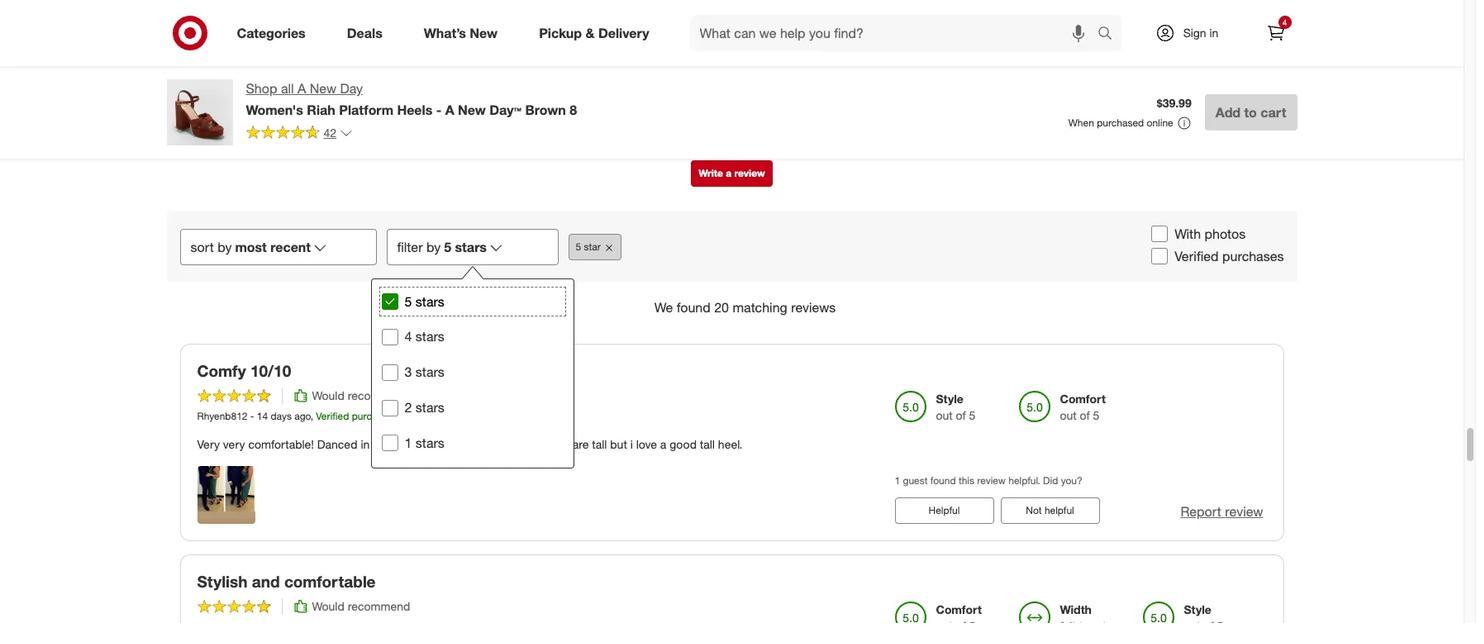Task type: locate. For each thing, give the bounding box(es) containing it.
verified right ,
[[316, 410, 349, 422]]

0 vertical spatial recommend
[[348, 389, 410, 403]]

width
[[1060, 603, 1092, 617]]

sign in link
[[1141, 15, 1245, 51]]

of up you?
[[1080, 408, 1090, 422]]

1 horizontal spatial all
[[403, 437, 414, 452]]

guest
[[903, 475, 928, 487]]

shop all a new day women's riah platform heels - a new day™ brown 8
[[246, 80, 577, 118]]

search
[[1090, 26, 1130, 43]]

of inside comfort out of 5
[[1080, 408, 1090, 422]]

style
[[936, 392, 964, 406], [1184, 603, 1212, 617]]

1 vertical spatial all
[[403, 437, 414, 452]]

guest review image 3 of 12, zoom in image
[[557, 19, 661, 122]]

comfortable
[[284, 572, 376, 591]]

stars for 3 stars
[[416, 364, 445, 381]]

1 vertical spatial 4
[[405, 329, 412, 345]]

0 horizontal spatial tall
[[592, 437, 607, 452]]

0 vertical spatial comfort
[[1060, 392, 1106, 406]]

2 would recommend from the top
[[312, 599, 410, 613]]

1 vertical spatial recommend
[[348, 599, 410, 613]]

would recommend up purchaser
[[312, 389, 410, 403]]

0 vertical spatial found
[[677, 300, 711, 316]]

1 recommend from the top
[[348, 389, 410, 403]]

2 recommend from the top
[[348, 599, 410, 613]]

1 stars
[[405, 435, 445, 451]]

0 horizontal spatial 4
[[405, 329, 412, 345]]

0 horizontal spatial in
[[361, 437, 370, 452]]

review right this at bottom
[[977, 475, 1006, 487]]

1 vertical spatial verified
[[316, 410, 349, 422]]

a right write
[[726, 167, 732, 179]]

review right report
[[1225, 504, 1264, 520]]

1 horizontal spatial of
[[1080, 408, 1090, 422]]

14
[[257, 410, 268, 422]]

0 vertical spatial style
[[936, 392, 964, 406]]

see more review images
[[1038, 55, 1112, 85]]

1 horizontal spatial tall
[[700, 437, 715, 452]]

1 horizontal spatial 4
[[1283, 17, 1287, 27]]

- left 14
[[250, 410, 254, 422]]

guest review image 4 of 12, zoom in image
[[674, 19, 777, 122]]

0 vertical spatial -
[[436, 102, 442, 118]]

1
[[405, 435, 412, 451], [895, 475, 900, 487]]

sign in
[[1183, 26, 1219, 40]]

0 horizontal spatial 1
[[405, 435, 412, 451]]

0 vertical spatial 1
[[405, 435, 412, 451]]

1 left guest
[[895, 475, 900, 487]]

1 horizontal spatial in
[[1210, 26, 1219, 40]]

love
[[636, 437, 657, 452]]

style for style
[[1184, 603, 1212, 617]]

1 guest found this review helpful. did you?
[[895, 475, 1083, 487]]

by right filter
[[427, 239, 441, 255]]

1 horizontal spatial a
[[445, 102, 454, 118]]

1 by from the left
[[218, 239, 232, 255]]

1 horizontal spatial comfort
[[1060, 392, 1106, 406]]

2 by from the left
[[427, 239, 441, 255]]

2
[[405, 399, 412, 416]]

recommend up purchaser
[[348, 389, 410, 403]]

of inside style out of 5
[[956, 408, 966, 422]]

2 stars
[[405, 399, 445, 416]]

are
[[573, 437, 589, 452]]

platform
[[339, 102, 393, 118]]

1 horizontal spatial 1
[[895, 475, 900, 487]]

stars right 2
[[416, 399, 445, 416]]

Verified purchases checkbox
[[1152, 248, 1168, 265]]

a
[[298, 80, 306, 97], [445, 102, 454, 118]]

1 vertical spatial new
[[310, 80, 337, 97]]

and
[[252, 572, 280, 591]]

verified down with
[[1175, 248, 1219, 264]]

out inside comfort out of 5
[[1060, 408, 1077, 422]]

1 vertical spatial would
[[312, 599, 345, 613]]

style inside style out of 5
[[936, 392, 964, 406]]

good
[[670, 437, 697, 452]]

we found 20 matching reviews
[[654, 300, 836, 316]]

1 for 1 stars
[[405, 435, 412, 451]]

0 horizontal spatial of
[[956, 408, 966, 422]]

1 horizontal spatial -
[[436, 102, 442, 118]]

of
[[956, 408, 966, 422], [1080, 408, 1090, 422]]

all right '1 stars' checkbox
[[403, 437, 414, 452]]

ago
[[294, 410, 311, 422]]

&
[[586, 24, 595, 41]]

1 vertical spatial in
[[361, 437, 370, 452]]

shop
[[246, 80, 277, 97]]

would recommend for stylish and comfortable
[[312, 599, 410, 613]]

0 horizontal spatial style
[[936, 392, 964, 406]]

when purchased online
[[1069, 117, 1174, 129]]

write a review
[[699, 167, 765, 179]]

by
[[218, 239, 232, 255], [427, 239, 441, 255]]

stars right 3
[[416, 364, 445, 381]]

2 of from the left
[[1080, 408, 1090, 422]]

1 vertical spatial 1
[[895, 475, 900, 487]]

out up you?
[[1060, 408, 1077, 422]]

1 vertical spatial style
[[1184, 603, 1212, 617]]

1 horizontal spatial out
[[1060, 408, 1077, 422]]

4 link
[[1258, 15, 1294, 51]]

tall left 'heel.'
[[700, 437, 715, 452]]

a up women's
[[298, 80, 306, 97]]

riah
[[307, 102, 335, 118]]

- right the heels
[[436, 102, 442, 118]]

write
[[699, 167, 723, 179]]

0 horizontal spatial a
[[298, 80, 306, 97]]

new up riah
[[310, 80, 337, 97]]

1 horizontal spatial verified
[[1175, 248, 1219, 264]]

0 horizontal spatial by
[[218, 239, 232, 255]]

out up the 1 guest found this review helpful. did you?
[[936, 408, 953, 422]]

5 stars checkbox
[[382, 293, 398, 310]]

1 horizontal spatial found
[[931, 475, 956, 487]]

new left "day™"
[[458, 102, 486, 118]]

0 vertical spatial a
[[298, 80, 306, 97]]

1 would recommend from the top
[[312, 389, 410, 403]]

0 horizontal spatial -
[[250, 410, 254, 422]]

helpful
[[929, 504, 960, 517]]

1 of from the left
[[956, 408, 966, 422]]

stars up 4 stars
[[416, 293, 445, 310]]

add
[[1216, 104, 1241, 121]]

recommend for stylish and comfortable
[[348, 599, 410, 613]]

0 vertical spatial would
[[312, 389, 345, 403]]

stars up 3 stars
[[416, 329, 445, 345]]

would recommend for comfy 10/10
[[312, 389, 410, 403]]

comfort for comfort out of 5
[[1060, 392, 1106, 406]]

2 would from the top
[[312, 599, 345, 613]]

with photos
[[1175, 225, 1246, 242]]

in inside "link"
[[1210, 26, 1219, 40]]

0 horizontal spatial verified
[[316, 410, 349, 422]]

5 inside button
[[576, 240, 581, 253]]

recent
[[270, 239, 311, 255]]

1 right '1 stars' checkbox
[[405, 435, 412, 451]]

of up this at bottom
[[956, 408, 966, 422]]

guest review image 1 of 12, zoom in image
[[324, 19, 427, 122]]

1 vertical spatial a
[[445, 102, 454, 118]]

a right love
[[660, 437, 667, 452]]

a right at
[[485, 437, 491, 452]]

reviews
[[791, 300, 836, 316]]

they
[[544, 437, 569, 452]]

1 vertical spatial comfort
[[936, 603, 982, 617]]

2 vertical spatial new
[[458, 102, 486, 118]]

1 horizontal spatial a
[[660, 437, 667, 452]]

style for style out of 5
[[936, 392, 964, 406]]

1 horizontal spatial style
[[1184, 603, 1212, 617]]

10/10
[[250, 361, 291, 381]]

to
[[1245, 104, 1257, 121]]

out inside style out of 5
[[936, 408, 953, 422]]

42 link
[[246, 125, 353, 144]]

1 horizontal spatial by
[[427, 239, 441, 255]]

most
[[235, 239, 267, 255]]

in left them
[[361, 437, 370, 452]]

all inside shop all a new day women's riah platform heels - a new day™ brown 8
[[281, 80, 294, 97]]

stars for 5 stars
[[416, 293, 445, 310]]

new
[[470, 24, 498, 41], [310, 80, 337, 97], [458, 102, 486, 118]]

0 horizontal spatial out
[[936, 408, 953, 422]]

review down the see
[[1038, 71, 1071, 85]]

1 out from the left
[[936, 408, 953, 422]]

all
[[281, 80, 294, 97], [403, 437, 414, 452]]

verified purchases
[[1175, 248, 1284, 264]]

recommend
[[348, 389, 410, 403], [348, 599, 410, 613]]

would up ,
[[312, 389, 345, 403]]

out
[[936, 408, 953, 422], [1060, 408, 1077, 422]]

in right sign
[[1210, 26, 1219, 40]]

0 vertical spatial in
[[1210, 26, 1219, 40]]

tall
[[592, 437, 607, 452], [700, 437, 715, 452]]

0 horizontal spatial all
[[281, 80, 294, 97]]

all up women's
[[281, 80, 294, 97]]

filter by 5 stars
[[397, 239, 487, 255]]

new right what's at the top of page
[[470, 24, 498, 41]]

comfortable!
[[248, 437, 314, 452]]

,
[[311, 410, 313, 422]]

danced
[[317, 437, 358, 452]]

3
[[405, 364, 412, 381]]

found
[[677, 300, 711, 316], [931, 475, 956, 487]]

1 would from the top
[[312, 389, 345, 403]]

found left this at bottom
[[931, 475, 956, 487]]

0 vertical spatial would recommend
[[312, 389, 410, 403]]

0 vertical spatial all
[[281, 80, 294, 97]]

a right the heels
[[445, 102, 454, 118]]

2 out from the left
[[1060, 408, 1077, 422]]

stars left the long
[[416, 435, 445, 451]]

found left 20
[[677, 300, 711, 316]]

20
[[714, 300, 729, 316]]

by right sort
[[218, 239, 232, 255]]

0 horizontal spatial comfort
[[936, 603, 982, 617]]

would down comfortable
[[312, 599, 345, 613]]

1 vertical spatial would recommend
[[312, 599, 410, 613]]

this
[[959, 475, 975, 487]]

recommend down comfortable
[[348, 599, 410, 613]]

not helpful button
[[1001, 498, 1100, 524]]

purchaser
[[352, 410, 397, 422]]

but
[[610, 437, 627, 452]]

guest review image 1 of 1, zoom in image
[[197, 466, 255, 524]]

comfort for comfort
[[936, 603, 982, 617]]

would recommend down comfortable
[[312, 599, 410, 613]]

did
[[1043, 475, 1058, 487]]

With photos checkbox
[[1152, 226, 1168, 242]]

tall right the are
[[592, 437, 607, 452]]

purchases
[[1223, 248, 1284, 264]]

2 horizontal spatial a
[[726, 167, 732, 179]]

0 vertical spatial 4
[[1283, 17, 1287, 27]]

images
[[1075, 71, 1112, 85]]



Task type: describe. For each thing, give the bounding box(es) containing it.
would for stylish and comfortable
[[312, 599, 345, 613]]

see more review images button
[[1023, 19, 1127, 122]]

5 inside comfort out of 5
[[1093, 408, 1100, 422]]

write a review button
[[691, 160, 773, 187]]

would for comfy 10/10
[[312, 389, 345, 403]]

of for comfort
[[1080, 408, 1090, 422]]

5 inside style out of 5
[[969, 408, 976, 422]]

What can we help you find? suggestions appear below search field
[[690, 15, 1102, 51]]

1 vertical spatial -
[[250, 410, 254, 422]]

i
[[630, 437, 633, 452]]

guest review image 6 of 12, zoom in image
[[907, 19, 1010, 122]]

out for comfort out of 5
[[1060, 408, 1077, 422]]

not helpful
[[1026, 504, 1074, 517]]

comfy 10/10
[[197, 361, 291, 381]]

5 star button
[[568, 234, 621, 260]]

add to cart
[[1216, 104, 1287, 121]]

heel.
[[718, 437, 743, 452]]

by for sort by
[[218, 239, 232, 255]]

1 tall from the left
[[592, 437, 607, 452]]

filter
[[397, 239, 423, 255]]

more
[[1074, 55, 1100, 69]]

photos
[[1205, 225, 1246, 242]]

pickup & delivery
[[539, 24, 649, 41]]

1 vertical spatial found
[[931, 475, 956, 487]]

2 stars checkbox
[[382, 400, 398, 416]]

1 for 1 guest found this review helpful. did you?
[[895, 475, 900, 487]]

women's
[[246, 102, 303, 118]]

at
[[472, 437, 481, 452]]

heels
[[397, 102, 433, 118]]

night
[[417, 437, 443, 452]]

- inside shop all a new day women's riah platform heels - a new day™ brown 8
[[436, 102, 442, 118]]

you?
[[1061, 475, 1083, 487]]

stylish and comfortable
[[197, 572, 376, 591]]

2 tall from the left
[[700, 437, 715, 452]]

pickup & delivery link
[[525, 15, 670, 51]]

purchased
[[1097, 117, 1144, 129]]

we
[[654, 300, 673, 316]]

out for style out of 5
[[936, 408, 953, 422]]

5 star
[[576, 240, 601, 253]]

stars right filter
[[455, 239, 487, 255]]

5 stars
[[405, 293, 445, 310]]

comfy
[[197, 361, 246, 381]]

wedding.
[[494, 437, 541, 452]]

add to cart button
[[1205, 94, 1297, 131]]

days
[[271, 410, 292, 422]]

4 for 4 stars
[[405, 329, 412, 345]]

4 stars checkbox
[[382, 329, 398, 345]]

what's
[[424, 24, 466, 41]]

report review
[[1181, 504, 1264, 520]]

$39.99
[[1157, 96, 1192, 110]]

review inside button
[[1225, 504, 1264, 520]]

them
[[373, 437, 399, 452]]

review right write
[[734, 167, 765, 179]]

with
[[1175, 225, 1201, 242]]

3 stars checkbox
[[382, 364, 398, 381]]

4 for 4
[[1283, 17, 1287, 27]]

4 stars
[[405, 329, 445, 345]]

image of women's riah platform heels - a new day™ brown 8 image
[[167, 79, 233, 145]]

stars for 2 stars
[[416, 399, 445, 416]]

what's new link
[[410, 15, 518, 51]]

recommend for comfy 10/10
[[348, 389, 410, 403]]

deals link
[[333, 15, 403, 51]]

stars for 4 stars
[[416, 329, 445, 345]]

report
[[1181, 504, 1222, 520]]

delivery
[[598, 24, 649, 41]]

guest review image 2 of 12, zoom in image
[[441, 19, 544, 122]]

0 horizontal spatial found
[[677, 300, 711, 316]]

style out of 5
[[936, 392, 976, 422]]

guest review image 5 of 12, zoom in image
[[790, 19, 894, 122]]

comfort out of 5
[[1060, 392, 1106, 422]]

8
[[570, 102, 577, 118]]

deals
[[347, 24, 383, 41]]

stylish
[[197, 572, 248, 591]]

pickup
[[539, 24, 582, 41]]

42
[[324, 126, 337, 140]]

search button
[[1090, 15, 1130, 55]]

3 stars
[[405, 364, 445, 381]]

what's new
[[424, 24, 498, 41]]

not
[[1026, 504, 1042, 517]]

report review button
[[1181, 503, 1264, 522]]

very
[[223, 437, 245, 452]]

of for style
[[956, 408, 966, 422]]

long
[[446, 437, 468, 452]]

brown
[[525, 102, 566, 118]]

0 horizontal spatial a
[[485, 437, 491, 452]]

cart
[[1261, 104, 1287, 121]]

0 vertical spatial new
[[470, 24, 498, 41]]

0 vertical spatial verified
[[1175, 248, 1219, 264]]

a inside button
[[726, 167, 732, 179]]

review inside the see more review images
[[1038, 71, 1071, 85]]

stars for 1 stars
[[416, 435, 445, 451]]

online
[[1147, 117, 1174, 129]]

rhyenb812 - 14 days ago , verified purchaser
[[197, 410, 397, 422]]

helpful
[[1045, 504, 1074, 517]]

when
[[1069, 117, 1094, 129]]

day
[[340, 80, 363, 97]]

sort
[[191, 239, 214, 255]]

by for filter by
[[427, 239, 441, 255]]

matching
[[733, 300, 788, 316]]

1 stars checkbox
[[382, 435, 398, 452]]

star
[[584, 240, 601, 253]]

categories
[[237, 24, 306, 41]]



Task type: vqa. For each thing, say whether or not it's contained in the screenshot.
lacroix
no



